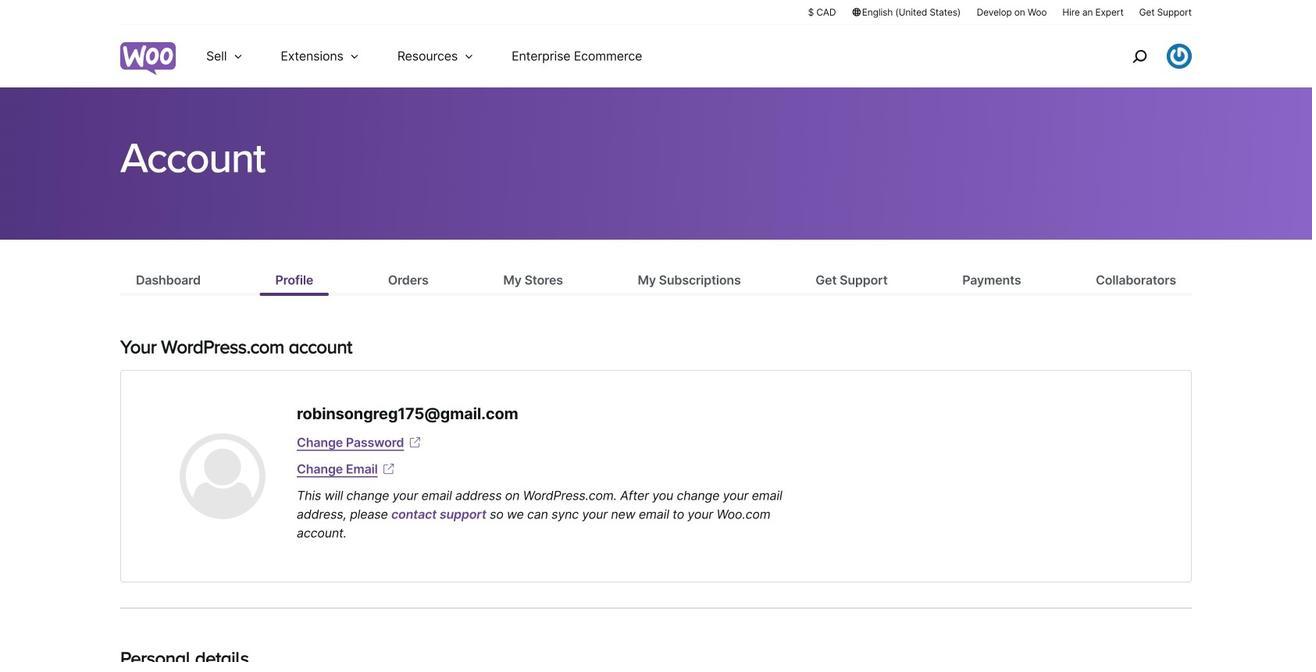 Task type: vqa. For each thing, say whether or not it's contained in the screenshot.
external link image
yes



Task type: describe. For each thing, give the bounding box(es) containing it.
gravatar image image
[[180, 434, 266, 519]]



Task type: locate. For each thing, give the bounding box(es) containing it.
external link image
[[407, 435, 423, 451]]

search image
[[1127, 44, 1152, 69]]

external link image
[[381, 462, 397, 477]]

open account menu image
[[1167, 44, 1192, 69]]

service navigation menu element
[[1099, 31, 1192, 82]]



